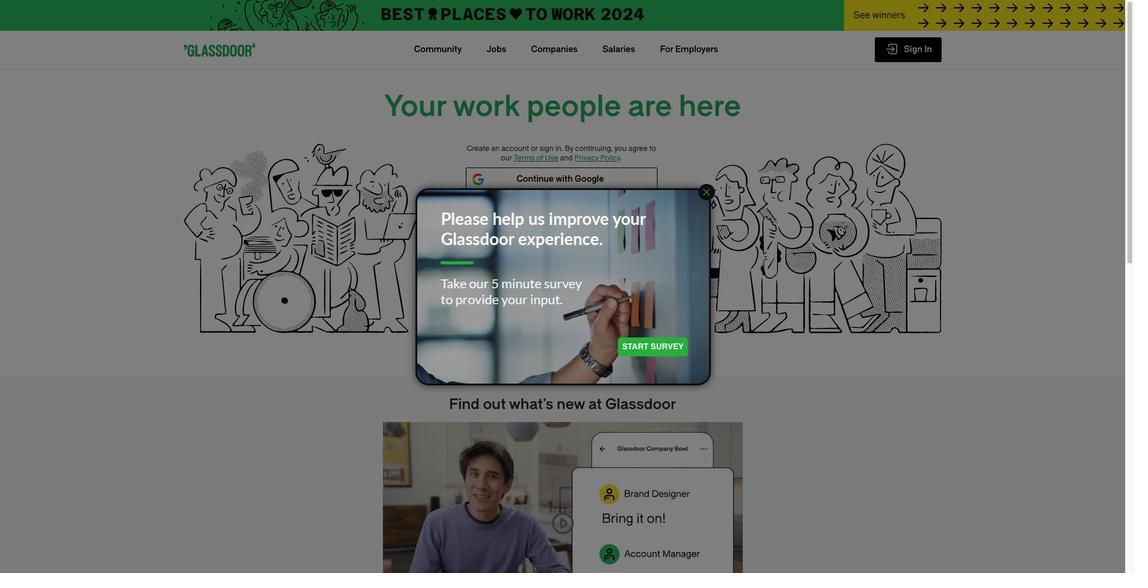 Task type: vqa. For each thing, say whether or not it's contained in the screenshot.
"ONLY"
no



Task type: locate. For each thing, give the bounding box(es) containing it.
privacy policy link
[[575, 154, 620, 162]]

your work people are here
[[384, 90, 741, 123]]

by
[[565, 144, 574, 153]]

0 horizontal spatial or
[[531, 144, 538, 153]]

and
[[560, 154, 573, 162]]

1 vertical spatial or
[[559, 226, 565, 233]]

for
[[660, 44, 674, 54]]

find
[[449, 396, 480, 413]]

at
[[589, 396, 602, 413]]

lottie animation container image
[[367, 31, 415, 68], [367, 31, 415, 68]]

1 horizontal spatial or
[[559, 226, 565, 233]]

0 vertical spatial or
[[531, 144, 538, 153]]

or
[[531, 144, 538, 153], [559, 226, 565, 233]]

or inside create an account or sign in. by continuing, you agree to our
[[531, 144, 538, 153]]

see
[[854, 10, 871, 21]]

enter
[[507, 283, 524, 291]]

salaries link
[[603, 31, 635, 69]]

terms of use link
[[514, 154, 559, 162]]

please enter a valid email address.
[[482, 283, 598, 291]]

sign
[[540, 144, 554, 153]]

start
[[622, 342, 649, 351]]

terms
[[514, 154, 535, 162]]

people
[[527, 90, 621, 123]]

or up terms of use link
[[531, 144, 538, 153]]

see winners
[[854, 10, 906, 21]]

enter email
[[466, 242, 505, 250]]

start survey link
[[618, 337, 688, 356]]

are
[[628, 90, 672, 123]]

you
[[615, 144, 627, 153]]

policy
[[601, 154, 620, 162]]

please
[[482, 283, 505, 291]]

our
[[501, 154, 512, 162]]

companies
[[531, 44, 578, 54]]

survey
[[651, 342, 684, 351]]

or up "enter email" email field
[[559, 226, 565, 233]]

Enter Email email field
[[466, 254, 657, 278]]

account
[[502, 144, 529, 153]]

for employers
[[660, 44, 718, 54]]

to
[[650, 144, 656, 153]]

for employers link
[[660, 31, 718, 69]]

salaries
[[603, 44, 635, 54]]

agree
[[629, 144, 648, 153]]

valid
[[532, 283, 547, 291]]

find out what's new at glassdoor
[[449, 396, 676, 413]]



Task type: describe. For each thing, give the bounding box(es) containing it.
community link
[[414, 31, 462, 69]]

new
[[557, 396, 585, 413]]

glassdoor
[[606, 396, 676, 413]]

companies link
[[531, 31, 578, 69]]

create
[[467, 144, 490, 153]]

use
[[545, 154, 559, 162]]

your
[[384, 90, 447, 123]]

here
[[679, 90, 741, 123]]

see winners link
[[844, 0, 1126, 32]]

of
[[537, 154, 543, 162]]

continuing,
[[575, 144, 613, 153]]

an
[[491, 144, 500, 153]]

in.
[[556, 144, 563, 153]]

email
[[549, 283, 567, 291]]

what's
[[509, 396, 554, 413]]

out
[[483, 396, 506, 413]]

address.
[[569, 283, 598, 291]]

jobs link
[[487, 31, 506, 69]]

start survey
[[622, 342, 684, 351]]

enter
[[466, 242, 484, 250]]

jobs
[[487, 44, 506, 54]]

create an account or sign in. by continuing, you agree to our
[[467, 144, 656, 162]]

privacy
[[575, 154, 599, 162]]

a
[[526, 283, 530, 291]]

work
[[453, 90, 520, 123]]

email
[[485, 242, 505, 250]]

.
[[620, 154, 622, 162]]

winners
[[873, 10, 906, 21]]

terms of use and privacy policy .
[[514, 154, 622, 162]]

community
[[414, 44, 462, 54]]

employers
[[676, 44, 718, 54]]



